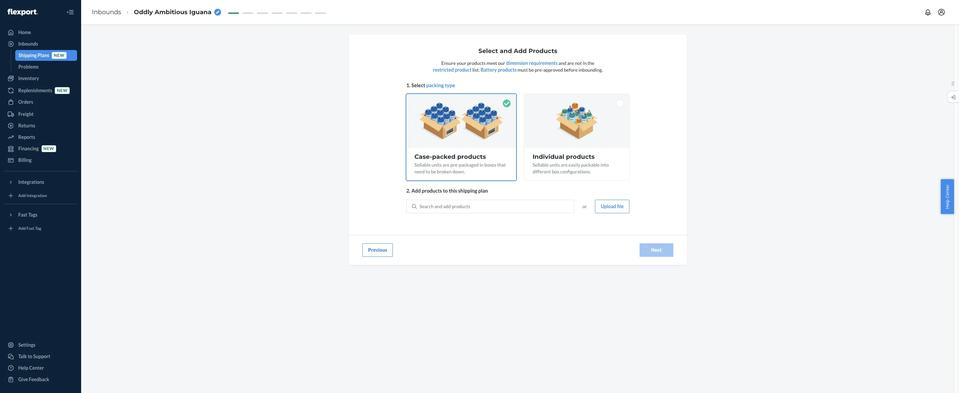 Task type: vqa. For each thing, say whether or not it's contained in the screenshot.
used
no



Task type: locate. For each thing, give the bounding box(es) containing it.
feedback
[[29, 377, 49, 382]]

select right 1.
[[411, 82, 425, 88]]

are left easily
[[561, 162, 568, 168]]

packed
[[432, 153, 456, 161]]

pencil alt image
[[216, 11, 219, 14]]

0 vertical spatial inbounds link
[[92, 8, 121, 16]]

2 vertical spatial new
[[43, 146, 54, 151]]

1 horizontal spatial center
[[944, 184, 951, 198]]

products up the packaged
[[457, 153, 486, 161]]

select
[[478, 47, 498, 55], [411, 82, 425, 88]]

in
[[583, 60, 587, 66], [480, 162, 484, 168]]

and up our
[[500, 47, 512, 55]]

in inside case-packed products sellable units are pre-packaged in boxes that need to be broken down.
[[480, 162, 484, 168]]

add down fast tags
[[18, 226, 26, 231]]

1 horizontal spatial sellable
[[533, 162, 549, 168]]

and
[[500, 47, 512, 55], [559, 60, 566, 66], [435, 203, 442, 209]]

next
[[651, 247, 662, 253]]

requirements
[[529, 60, 558, 66]]

1 vertical spatial inbounds link
[[4, 39, 77, 49]]

0 vertical spatial help
[[944, 199, 951, 209]]

add right 2.
[[411, 188, 421, 194]]

product
[[455, 67, 472, 73]]

units up box
[[550, 162, 560, 168]]

1 vertical spatial in
[[480, 162, 484, 168]]

help
[[944, 199, 951, 209], [18, 365, 28, 371]]

configurations.
[[560, 169, 591, 175]]

restricted product button
[[433, 67, 472, 73]]

1 vertical spatial be
[[431, 169, 436, 175]]

new for replenishments
[[57, 88, 68, 93]]

0 horizontal spatial and
[[435, 203, 442, 209]]

settings
[[18, 342, 35, 348]]

home link
[[4, 27, 77, 38]]

billing link
[[4, 155, 77, 166]]

0 vertical spatial be
[[529, 67, 534, 73]]

fast
[[18, 212, 27, 218], [27, 226, 34, 231]]

and up before
[[559, 60, 566, 66]]

1 horizontal spatial help
[[944, 199, 951, 209]]

meet
[[487, 60, 497, 66]]

0 vertical spatial in
[[583, 60, 587, 66]]

to right talk
[[28, 354, 32, 359]]

0 horizontal spatial center
[[29, 365, 44, 371]]

file
[[617, 203, 624, 209]]

and left add
[[435, 203, 442, 209]]

this
[[449, 188, 457, 194]]

box
[[552, 169, 559, 175]]

products up easily
[[566, 153, 595, 161]]

0 horizontal spatial help
[[18, 365, 28, 371]]

shipping plans
[[18, 52, 49, 58]]

easily
[[569, 162, 580, 168]]

give feedback button
[[4, 374, 77, 385]]

2 units from the left
[[550, 162, 560, 168]]

add
[[443, 203, 451, 209]]

to right need
[[426, 169, 430, 175]]

pre- up down.
[[450, 162, 459, 168]]

0 vertical spatial new
[[54, 53, 64, 58]]

2 vertical spatial and
[[435, 203, 442, 209]]

in inside ensure your products meet our dimension requirements and are not in the restricted product list. battery products must be pre-approved before inbounding.
[[583, 60, 587, 66]]

1 vertical spatial center
[[29, 365, 44, 371]]

1 units from the left
[[432, 162, 442, 168]]

0 vertical spatial to
[[426, 169, 430, 175]]

must
[[518, 67, 528, 73]]

1 vertical spatial and
[[559, 60, 566, 66]]

battery products button
[[481, 67, 517, 73]]

tag
[[35, 226, 41, 231]]

individual
[[533, 153, 564, 161]]

list.
[[473, 67, 480, 73]]

settings link
[[4, 340, 77, 351]]

1 vertical spatial help center
[[18, 365, 44, 371]]

1 horizontal spatial pre-
[[535, 67, 544, 73]]

the
[[588, 60, 595, 66]]

in left boxes
[[480, 162, 484, 168]]

1 horizontal spatial units
[[550, 162, 560, 168]]

restricted
[[433, 67, 454, 73]]

sellable inside case-packed products sellable units are pre-packaged in boxes that need to be broken down.
[[415, 162, 431, 168]]

inventory
[[18, 75, 39, 81]]

1 horizontal spatial be
[[529, 67, 534, 73]]

1 horizontal spatial inbounds
[[92, 8, 121, 16]]

1 horizontal spatial to
[[426, 169, 430, 175]]

1 horizontal spatial select
[[478, 47, 498, 55]]

1 horizontal spatial and
[[500, 47, 512, 55]]

1 horizontal spatial help center
[[944, 184, 951, 209]]

1.
[[406, 82, 410, 88]]

pre- down "requirements"
[[535, 67, 544, 73]]

units
[[432, 162, 442, 168], [550, 162, 560, 168]]

new
[[54, 53, 64, 58], [57, 88, 68, 93], [43, 146, 54, 151]]

0 horizontal spatial to
[[28, 354, 32, 359]]

2 sellable from the left
[[533, 162, 549, 168]]

new down reports link
[[43, 146, 54, 151]]

upload file button
[[595, 200, 630, 213]]

1 vertical spatial inbounds
[[18, 41, 38, 47]]

open notifications image
[[924, 8, 932, 16]]

case-packed products sellable units are pre-packaged in boxes that need to be broken down.
[[415, 153, 506, 175]]

fast left tags
[[18, 212, 27, 218]]

0 horizontal spatial in
[[480, 162, 484, 168]]

sellable up need
[[415, 162, 431, 168]]

0 vertical spatial center
[[944, 184, 951, 198]]

1 sellable from the left
[[415, 162, 431, 168]]

add integration
[[18, 193, 47, 198]]

2 vertical spatial to
[[28, 354, 32, 359]]

down.
[[453, 169, 465, 175]]

inbounds
[[92, 8, 121, 16], [18, 41, 38, 47]]

units up broken
[[432, 162, 442, 168]]

1 vertical spatial help
[[18, 365, 28, 371]]

sellable up different
[[533, 162, 549, 168]]

oddly ambitious iguana
[[134, 8, 211, 16]]

0 vertical spatial inbounds
[[92, 8, 121, 16]]

new up orders 'link'
[[57, 88, 68, 93]]

give feedback
[[18, 377, 49, 382]]

2 horizontal spatial and
[[559, 60, 566, 66]]

search
[[420, 203, 434, 209]]

iguana
[[189, 8, 211, 16]]

center inside button
[[944, 184, 951, 198]]

1 vertical spatial pre-
[[450, 162, 459, 168]]

0 vertical spatial help center
[[944, 184, 951, 209]]

inbounds link
[[92, 8, 121, 16], [4, 39, 77, 49]]

products right add
[[452, 203, 470, 209]]

0 vertical spatial fast
[[18, 212, 27, 218]]

add
[[514, 47, 527, 55], [411, 188, 421, 194], [18, 193, 26, 198], [18, 226, 26, 231]]

inbounding.
[[579, 67, 603, 73]]

not
[[575, 60, 582, 66]]

1 vertical spatial new
[[57, 88, 68, 93]]

new right plans
[[54, 53, 64, 58]]

0 horizontal spatial inbounds link
[[4, 39, 77, 49]]

1 horizontal spatial inbounds link
[[92, 8, 121, 16]]

0 horizontal spatial units
[[432, 162, 442, 168]]

talk to support button
[[4, 351, 77, 362]]

billing
[[18, 157, 32, 163]]

are up before
[[567, 60, 574, 66]]

0 horizontal spatial help center
[[18, 365, 44, 371]]

help inside button
[[944, 199, 951, 209]]

pre-
[[535, 67, 544, 73], [450, 162, 459, 168]]

2 horizontal spatial to
[[443, 188, 448, 194]]

fast left 'tag'
[[27, 226, 34, 231]]

be left broken
[[431, 169, 436, 175]]

0 horizontal spatial be
[[431, 169, 436, 175]]

are
[[567, 60, 574, 66], [443, 162, 450, 168], [561, 162, 568, 168]]

home
[[18, 29, 31, 35]]

units inside case-packed products sellable units are pre-packaged in boxes that need to be broken down.
[[432, 162, 442, 168]]

before
[[564, 67, 578, 73]]

previous
[[368, 247, 387, 253]]

2.
[[406, 188, 410, 194]]

search image
[[412, 204, 417, 209]]

select up meet
[[478, 47, 498, 55]]

check circle image
[[503, 99, 511, 108]]

talk to support
[[18, 354, 50, 359]]

0 vertical spatial and
[[500, 47, 512, 55]]

are up broken
[[443, 162, 450, 168]]

1 horizontal spatial in
[[583, 60, 587, 66]]

0 horizontal spatial sellable
[[415, 162, 431, 168]]

0 vertical spatial pre-
[[535, 67, 544, 73]]

1 vertical spatial to
[[443, 188, 448, 194]]

help center inside help center link
[[18, 365, 44, 371]]

help center inside help center button
[[944, 184, 951, 209]]

to left this
[[443, 188, 448, 194]]

approved
[[544, 67, 563, 73]]

in left the
[[583, 60, 587, 66]]

to
[[426, 169, 430, 175], [443, 188, 448, 194], [28, 354, 32, 359]]

products
[[529, 47, 557, 55]]

inbounds link inside the breadcrumbs navigation
[[92, 8, 121, 16]]

be down dimension requirements button on the top of page
[[529, 67, 534, 73]]

open account menu image
[[938, 8, 946, 16]]

dimension
[[506, 60, 528, 66]]

0 horizontal spatial pre-
[[450, 162, 459, 168]]

0 horizontal spatial select
[[411, 82, 425, 88]]

pre- inside case-packed products sellable units are pre-packaged in boxes that need to be broken down.
[[450, 162, 459, 168]]

orders link
[[4, 97, 77, 108]]

into
[[601, 162, 609, 168]]

search and add products
[[420, 203, 470, 209]]

help center
[[944, 184, 951, 209], [18, 365, 44, 371]]



Task type: describe. For each thing, give the bounding box(es) containing it.
0 vertical spatial select
[[478, 47, 498, 55]]

are inside individual products sellable units are easily packable into different box configurations.
[[561, 162, 568, 168]]

select and add products
[[478, 47, 557, 55]]

0 horizontal spatial inbounds
[[18, 41, 38, 47]]

tags
[[28, 212, 37, 218]]

add fast tag link
[[4, 223, 77, 234]]

to inside case-packed products sellable units are pre-packaged in boxes that need to be broken down.
[[426, 169, 430, 175]]

flexport logo image
[[7, 9, 38, 15]]

packaged
[[459, 162, 479, 168]]

products up search
[[422, 188, 442, 194]]

new for shipping plans
[[54, 53, 64, 58]]

are inside ensure your products meet our dimension requirements and are not in the restricted product list. battery products must be pre-approved before inbounding.
[[567, 60, 574, 66]]

ensure your products meet our dimension requirements and are not in the restricted product list. battery products must be pre-approved before inbounding.
[[433, 60, 603, 73]]

case-
[[415, 153, 432, 161]]

orders
[[18, 99, 33, 105]]

sellable inside individual products sellable units are easily packable into different box configurations.
[[533, 162, 549, 168]]

or
[[583, 203, 587, 209]]

units inside individual products sellable units are easily packable into different box configurations.
[[550, 162, 560, 168]]

plans
[[38, 52, 49, 58]]

be inside ensure your products meet our dimension requirements and are not in the restricted product list. battery products must be pre-approved before inbounding.
[[529, 67, 534, 73]]

packing
[[426, 82, 444, 88]]

add integration link
[[4, 190, 77, 201]]

integrations
[[18, 179, 44, 185]]

add up dimension on the right top of the page
[[514, 47, 527, 55]]

packable
[[581, 162, 600, 168]]

help center link
[[4, 363, 77, 374]]

help center button
[[941, 179, 954, 214]]

1 vertical spatial fast
[[27, 226, 34, 231]]

upload file
[[601, 203, 624, 209]]

support
[[33, 354, 50, 359]]

plan
[[478, 188, 488, 194]]

oddly
[[134, 8, 153, 16]]

dimension requirements button
[[506, 60, 558, 67]]

next button
[[640, 243, 674, 257]]

need
[[415, 169, 425, 175]]

different
[[533, 169, 551, 175]]

fast tags
[[18, 212, 37, 218]]

be inside case-packed products sellable units are pre-packaged in boxes that need to be broken down.
[[431, 169, 436, 175]]

reports link
[[4, 132, 77, 143]]

fast inside dropdown button
[[18, 212, 27, 218]]

fast tags button
[[4, 210, 77, 220]]

upload
[[601, 203, 616, 209]]

individual products sellable units are easily packable into different box configurations.
[[533, 153, 609, 175]]

inbounds inside the breadcrumbs navigation
[[92, 8, 121, 16]]

add left integration
[[18, 193, 26, 198]]

and inside ensure your products meet our dimension requirements and are not in the restricted product list. battery products must be pre-approved before inbounding.
[[559, 60, 566, 66]]

breadcrumbs navigation
[[87, 2, 226, 22]]

and for products
[[435, 203, 442, 209]]

replenishments
[[18, 88, 52, 93]]

and for products
[[500, 47, 512, 55]]

returns link
[[4, 120, 77, 131]]

pre- inside ensure your products meet our dimension requirements and are not in the restricted product list. battery products must be pre-approved before inbounding.
[[535, 67, 544, 73]]

broken
[[437, 169, 452, 175]]

that
[[497, 162, 506, 168]]

type
[[445, 82, 455, 88]]

integration
[[27, 193, 47, 198]]

returns
[[18, 123, 35, 128]]

new for financing
[[43, 146, 54, 151]]

products inside case-packed products sellable units are pre-packaged in boxes that need to be broken down.
[[457, 153, 486, 161]]

reports
[[18, 134, 35, 140]]

packing type button
[[426, 82, 455, 89]]

battery
[[481, 67, 497, 73]]

1 vertical spatial select
[[411, 82, 425, 88]]

close navigation image
[[66, 8, 74, 16]]

integrations button
[[4, 177, 77, 188]]

shipping
[[18, 52, 37, 58]]

inventory link
[[4, 73, 77, 84]]

previous button
[[362, 243, 393, 257]]

freight link
[[4, 109, 77, 120]]

are inside case-packed products sellable units are pre-packaged in boxes that need to be broken down.
[[443, 162, 450, 168]]

problems link
[[15, 62, 77, 72]]

ambitious
[[155, 8, 188, 16]]

products down our
[[498, 67, 517, 73]]

talk
[[18, 354, 27, 359]]

boxes
[[484, 162, 496, 168]]

to inside talk to support button
[[28, 354, 32, 359]]

your
[[457, 60, 466, 66]]

freight
[[18, 111, 33, 117]]

financing
[[18, 146, 39, 151]]

problems
[[18, 64, 39, 70]]

ensure
[[441, 60, 456, 66]]

give
[[18, 377, 28, 382]]

add fast tag
[[18, 226, 41, 231]]

1. select packing type
[[406, 82, 455, 88]]

2. add products to this shipping plan
[[406, 188, 488, 194]]

products inside individual products sellable units are easily packable into different box configurations.
[[566, 153, 595, 161]]

our
[[498, 60, 505, 66]]

products up list.
[[467, 60, 486, 66]]



